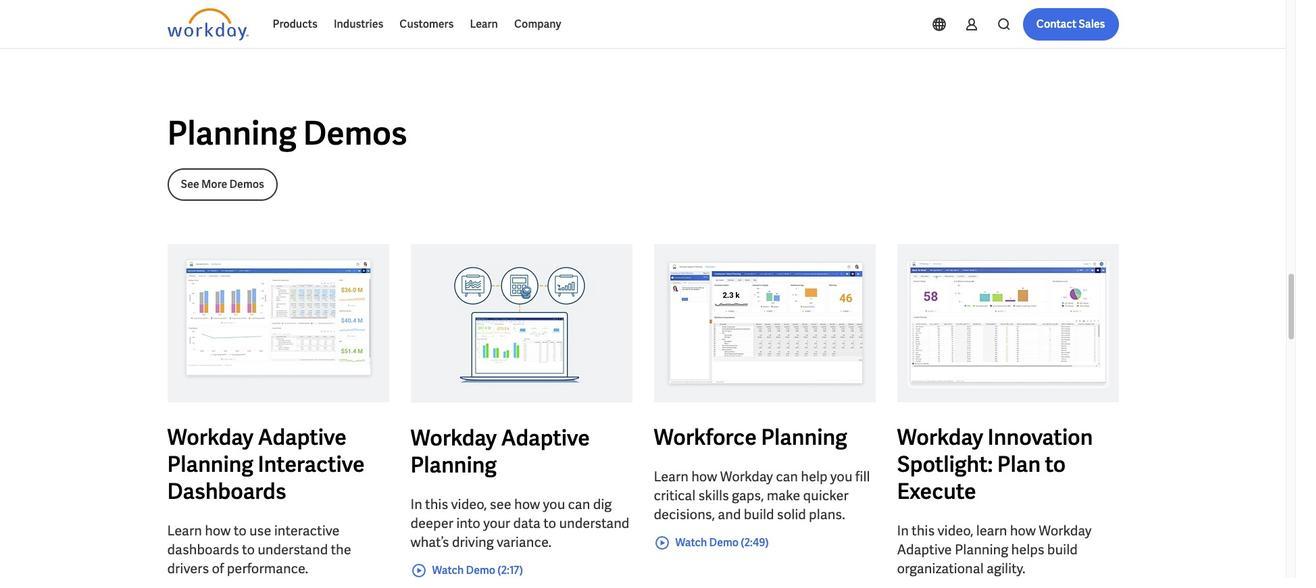 Task type: locate. For each thing, give the bounding box(es) containing it.
watch demo (2:49) link
[[654, 535, 769, 551]]

this inside in this video, see how you can dig deeper into your data to understand what's driving variance.
[[425, 495, 448, 513]]

solid
[[777, 505, 806, 523]]

can left dig
[[568, 495, 590, 513]]

planning inside workday adaptive planning interactive dashboards
[[167, 450, 254, 478]]

in inside in this video, see how you can dig deeper into your data to understand what's driving variance.
[[411, 495, 422, 513]]

build
[[744, 505, 774, 523], [1048, 541, 1078, 558]]

0 horizontal spatial can
[[568, 495, 590, 513]]

this inside in this video, learn how workday adaptive planning helps build organizational agility.
[[912, 522, 935, 539]]

how up dashboards
[[205, 522, 231, 539]]

plans.
[[809, 505, 846, 523]]

in inside in this video, learn how workday adaptive planning helps build organizational agility.
[[897, 522, 909, 539]]

see more demos
[[181, 177, 264, 191]]

0 horizontal spatial you
[[543, 495, 565, 513]]

in up deeper
[[411, 495, 422, 513]]

spotlight:
[[897, 450, 993, 478]]

adaptive for workday adaptive planning interactive dashboards
[[258, 423, 347, 451]]

0 vertical spatial understand
[[559, 514, 630, 532]]

workday for workday adaptive planning
[[411, 424, 497, 452]]

planning
[[167, 112, 297, 154], [761, 423, 848, 451], [167, 450, 254, 478], [411, 451, 497, 479], [955, 541, 1009, 558]]

driving
[[452, 533, 494, 551]]

company
[[514, 17, 561, 31]]

0 vertical spatial can
[[776, 468, 798, 485]]

helps
[[1012, 541, 1045, 558]]

1 vertical spatial build
[[1048, 541, 1078, 558]]

how
[[692, 468, 718, 485], [514, 495, 540, 513], [205, 522, 231, 539], [1010, 522, 1036, 539]]

1 vertical spatial can
[[568, 495, 590, 513]]

the
[[331, 541, 351, 558]]

0 horizontal spatial in
[[411, 495, 422, 513]]

watch left (2:18)
[[919, 12, 951, 26]]

can inside in this video, see how you can dig deeper into your data to understand what's driving variance.
[[568, 495, 590, 513]]

this for workday innovation spotlight: plan to execute
[[912, 522, 935, 539]]

video, left "learn"
[[938, 522, 974, 539]]

workday inside workday adaptive planning
[[411, 424, 497, 452]]

can up make
[[776, 468, 798, 485]]

video,
[[451, 495, 487, 513], [938, 522, 974, 539]]

0 vertical spatial you
[[831, 468, 853, 485]]

data
[[513, 514, 541, 532]]

see
[[490, 495, 512, 513]]

1 vertical spatial this
[[912, 522, 935, 539]]

how up the helps
[[1010, 522, 1036, 539]]

1 vertical spatial in
[[897, 522, 909, 539]]

you for workforce planning
[[831, 468, 853, 485]]

1 vertical spatial video,
[[938, 522, 974, 539]]

how inside in this video, learn how workday adaptive planning helps build organizational agility.
[[1010, 522, 1036, 539]]

learn left company
[[470, 17, 498, 31]]

watch down what's
[[432, 563, 464, 577]]

contact sales link
[[1023, 8, 1119, 41]]

2 vertical spatial demo
[[466, 563, 496, 577]]

adaptive inside in this video, learn how workday adaptive planning helps build organizational agility.
[[897, 541, 952, 558]]

go to the homepage image
[[167, 8, 248, 41]]

2 horizontal spatial demo
[[953, 12, 982, 26]]

0 horizontal spatial build
[[744, 505, 774, 523]]

1 vertical spatial you
[[543, 495, 565, 513]]

learn how to use interactive dashboards to understand the drivers of performance.
[[167, 522, 351, 577]]

1 vertical spatial demo
[[710, 535, 739, 549]]

0 horizontal spatial this
[[425, 495, 448, 513]]

in down execute
[[897, 522, 909, 539]]

demo down driving
[[466, 563, 496, 577]]

you up variance.
[[543, 495, 565, 513]]

deeper
[[411, 514, 454, 532]]

learn up dashboards
[[167, 522, 202, 539]]

learn inside dropdown button
[[470, 17, 498, 31]]

workforce
[[654, 423, 757, 451]]

learn inside the learn how workday can help you fill critical skills gaps, make quicker decisions, and build solid plans.
[[654, 468, 689, 485]]

understand
[[559, 514, 630, 532], [258, 541, 328, 558]]

0 vertical spatial learn
[[470, 17, 498, 31]]

adaptive inside workday adaptive planning
[[501, 424, 590, 452]]

build inside in this video, learn how workday adaptive planning helps build organizational agility.
[[1048, 541, 1078, 558]]

more
[[201, 177, 227, 191]]

adaptive
[[258, 423, 347, 451], [501, 424, 590, 452], [897, 541, 952, 558]]

0 vertical spatial video,
[[451, 495, 487, 513]]

plan
[[998, 450, 1041, 478]]

video, inside in this video, see how you can dig deeper into your data to understand what's driving variance.
[[451, 495, 487, 513]]

to left the use at the bottom left of page
[[234, 522, 247, 539]]

how up data
[[514, 495, 540, 513]]

0 horizontal spatial demo
[[466, 563, 496, 577]]

(2:49)
[[741, 535, 769, 549]]

this up deeper
[[425, 495, 448, 513]]

watch the workday adaptive planning quick demo image
[[411, 244, 632, 403]]

company button
[[506, 8, 570, 41]]

0 vertical spatial build
[[744, 505, 774, 523]]

you inside in this video, see how you can dig deeper into your data to understand what's driving variance.
[[543, 495, 565, 513]]

planning demos
[[167, 112, 407, 154]]

planning inside workday adaptive planning
[[411, 451, 497, 479]]

2 vertical spatial watch
[[432, 563, 464, 577]]

2 vertical spatial learn
[[167, 522, 202, 539]]

0 vertical spatial demos
[[303, 112, 407, 154]]

watch for workday adaptive planning
[[432, 563, 464, 577]]

understand inside 'learn how to use interactive dashboards to understand the drivers of performance.'
[[258, 541, 328, 558]]

demo left (2:18)
[[953, 12, 982, 26]]

understand down interactive
[[258, 541, 328, 558]]

can inside the learn how workday can help you fill critical skills gaps, make quicker decisions, and build solid plans.
[[776, 468, 798, 485]]

watch demo (2:49)
[[676, 535, 769, 549]]

how inside in this video, see how you can dig deeper into your data to understand what's driving variance.
[[514, 495, 540, 513]]

0 horizontal spatial adaptive
[[258, 423, 347, 451]]

learn button
[[462, 8, 506, 41]]

demos
[[303, 112, 407, 154], [229, 177, 264, 191]]

build inside the learn how workday can help you fill critical skills gaps, make quicker decisions, and build solid plans.
[[744, 505, 774, 523]]

build right the helps
[[1048, 541, 1078, 558]]

demos inside 'see more demos' link
[[229, 177, 264, 191]]

can
[[776, 468, 798, 485], [568, 495, 590, 513]]

1 vertical spatial learn
[[654, 468, 689, 485]]

build down gaps,
[[744, 505, 774, 523]]

performance.
[[227, 560, 308, 577]]

0 horizontal spatial understand
[[258, 541, 328, 558]]

0 horizontal spatial video,
[[451, 495, 487, 513]]

you left fill
[[831, 468, 853, 485]]

this down execute
[[912, 522, 935, 539]]

1 horizontal spatial in
[[897, 522, 909, 539]]

in for workday innovation spotlight: plan to execute
[[897, 522, 909, 539]]

video, up into
[[451, 495, 487, 513]]

products
[[273, 17, 318, 31]]

planning inside in this video, learn how workday adaptive planning helps build organizational agility.
[[955, 541, 1009, 558]]

2 horizontal spatial learn
[[654, 468, 689, 485]]

watch
[[919, 12, 951, 26], [676, 535, 707, 549], [432, 563, 464, 577]]

and
[[718, 505, 741, 523]]

sales
[[1079, 17, 1106, 31]]

0 vertical spatial this
[[425, 495, 448, 513]]

1 horizontal spatial understand
[[559, 514, 630, 532]]

see
[[181, 177, 199, 191]]

0 vertical spatial demo
[[953, 12, 982, 26]]

demo
[[953, 12, 982, 26], [710, 535, 739, 549], [466, 563, 496, 577]]

2 horizontal spatial adaptive
[[897, 541, 952, 558]]

this
[[425, 495, 448, 513], [912, 522, 935, 539]]

1 horizontal spatial you
[[831, 468, 853, 485]]

products button
[[265, 8, 326, 41]]

1 vertical spatial understand
[[258, 541, 328, 558]]

critical
[[654, 487, 696, 504]]

understand inside in this video, see how you can dig deeper into your data to understand what's driving variance.
[[559, 514, 630, 532]]

contact sales
[[1037, 17, 1106, 31]]

watch demo (2:17) link
[[411, 562, 523, 578]]

innovation
[[988, 423, 1093, 451]]

1 horizontal spatial build
[[1048, 541, 1078, 558]]

1 horizontal spatial watch
[[676, 535, 707, 549]]

1 horizontal spatial video,
[[938, 522, 974, 539]]

watch demo (2:17)
[[432, 563, 523, 577]]

to
[[1045, 450, 1066, 478], [544, 514, 556, 532], [234, 522, 247, 539], [242, 541, 255, 558]]

learn
[[470, 17, 498, 31], [654, 468, 689, 485], [167, 522, 202, 539]]

quicker
[[803, 487, 849, 504]]

0 horizontal spatial watch
[[432, 563, 464, 577]]

1 horizontal spatial demo
[[710, 535, 739, 549]]

you
[[831, 468, 853, 485], [543, 495, 565, 513]]

watch down decisions,
[[676, 535, 707, 549]]

customers
[[400, 17, 454, 31]]

1 vertical spatial watch
[[676, 535, 707, 549]]

workday
[[167, 423, 254, 451], [897, 423, 984, 451], [411, 424, 497, 452], [720, 468, 773, 485], [1039, 522, 1092, 539]]

how inside 'learn how to use interactive dashboards to understand the drivers of performance.'
[[205, 522, 231, 539]]

1 horizontal spatial learn
[[470, 17, 498, 31]]

1 horizontal spatial can
[[776, 468, 798, 485]]

0 horizontal spatial demos
[[229, 177, 264, 191]]

0 horizontal spatial learn
[[167, 522, 202, 539]]

workday for workday innovation spotlight: plan to execute
[[897, 423, 984, 451]]

in
[[411, 495, 422, 513], [897, 522, 909, 539]]

demo down and
[[710, 535, 739, 549]]

industries
[[334, 17, 384, 31]]

video, inside in this video, learn how workday adaptive planning helps build organizational agility.
[[938, 522, 974, 539]]

1 horizontal spatial this
[[912, 522, 935, 539]]

0 vertical spatial watch
[[919, 12, 951, 26]]

to inside workday innovation spotlight: plan to execute
[[1045, 450, 1066, 478]]

learn up critical
[[654, 468, 689, 485]]

how inside the learn how workday can help you fill critical skills gaps, make quicker decisions, and build solid plans.
[[692, 468, 718, 485]]

this for workday adaptive planning
[[425, 495, 448, 513]]

0 vertical spatial in
[[411, 495, 422, 513]]

how up 'skills'
[[692, 468, 718, 485]]

1 horizontal spatial demos
[[303, 112, 407, 154]]

learn inside 'learn how to use interactive dashboards to understand the drivers of performance.'
[[167, 522, 202, 539]]

workday inside workday innovation spotlight: plan to execute
[[897, 423, 984, 451]]

adaptive inside workday adaptive planning interactive dashboards
[[258, 423, 347, 451]]

to right plan
[[1045, 450, 1066, 478]]

demo for workday adaptive planning
[[466, 563, 496, 577]]

1 vertical spatial demos
[[229, 177, 264, 191]]

workday inside workday adaptive planning interactive dashboards
[[167, 423, 254, 451]]

understand down dig
[[559, 514, 630, 532]]

to right data
[[544, 514, 556, 532]]

you inside the learn how workday can help you fill critical skills gaps, make quicker decisions, and build solid plans.
[[831, 468, 853, 485]]

1 horizontal spatial adaptive
[[501, 424, 590, 452]]



Task type: vqa. For each thing, say whether or not it's contained in the screenshot.
VIDEO, associated with Planning
yes



Task type: describe. For each thing, give the bounding box(es) containing it.
(2:17)
[[498, 563, 523, 577]]

workday adaptive planning
[[411, 424, 590, 479]]

watch the workday adaptive planning interactive dashboards demo image
[[167, 244, 389, 402]]

watch demo (2:18) link
[[897, 11, 1011, 27]]

execute
[[897, 477, 977, 505]]

variance.
[[497, 533, 552, 551]]

learn how workday can help you fill critical skills gaps, make quicker decisions, and build solid plans.
[[654, 468, 870, 523]]

your
[[483, 514, 511, 532]]

drivers
[[167, 560, 209, 577]]

skills
[[699, 487, 729, 504]]

workday innovation spotlight: plan to execute
[[897, 423, 1093, 505]]

learn for workday adaptive planning interactive dashboards
[[167, 522, 202, 539]]

you for workday adaptive planning
[[543, 495, 565, 513]]

learn for workforce planning
[[654, 468, 689, 485]]

industries button
[[326, 8, 392, 41]]

in for workday adaptive planning
[[411, 495, 422, 513]]

dashboards
[[167, 541, 239, 558]]

fill
[[856, 468, 870, 485]]

see more demos link
[[167, 168, 278, 201]]

contact
[[1037, 17, 1077, 31]]

what's
[[411, 533, 449, 551]]

of
[[212, 560, 224, 577]]

use
[[249, 522, 271, 539]]

help
[[801, 468, 828, 485]]

workday inside in this video, learn how workday adaptive planning helps build organizational agility.
[[1039, 522, 1092, 539]]

decisions,
[[654, 505, 715, 523]]

watch demo (2:18)
[[919, 12, 1011, 26]]

watch for workforce planning
[[676, 535, 707, 549]]

adaptive for workday adaptive planning
[[501, 424, 590, 452]]

interactive
[[274, 522, 340, 539]]

watch the workforce planning quick demo image
[[654, 244, 876, 402]]

workday for workday adaptive planning interactive dashboards
[[167, 423, 254, 451]]

video, for spotlight:
[[938, 522, 974, 539]]

workday inside the learn how workday can help you fill critical skills gaps, make quicker decisions, and build solid plans.
[[720, 468, 773, 485]]

to inside in this video, see how you can dig deeper into your data to understand what's driving variance.
[[544, 514, 556, 532]]

dashboards
[[167, 477, 286, 505]]

(2:18)
[[984, 12, 1011, 26]]

2 horizontal spatial watch
[[919, 12, 951, 26]]

agility.
[[987, 560, 1026, 577]]

organizational
[[897, 560, 984, 577]]

customers button
[[392, 8, 462, 41]]

gaps,
[[732, 487, 764, 504]]

dig
[[593, 495, 612, 513]]

to down the use at the bottom left of page
[[242, 541, 255, 558]]

watch the workday innovation spotlight: plan to execute demo image
[[897, 244, 1119, 402]]

workforce planning
[[654, 423, 848, 451]]

in this video, see how you can dig deeper into your data to understand what's driving variance.
[[411, 495, 630, 551]]

in this video, learn how workday adaptive planning helps build organizational agility.
[[897, 522, 1092, 577]]

demo for workforce planning
[[710, 535, 739, 549]]

into
[[457, 514, 481, 532]]

interactive
[[258, 450, 365, 478]]

video, for planning
[[451, 495, 487, 513]]

workday adaptive planning interactive dashboards
[[167, 423, 365, 505]]

learn
[[977, 522, 1008, 539]]

make
[[767, 487, 801, 504]]



